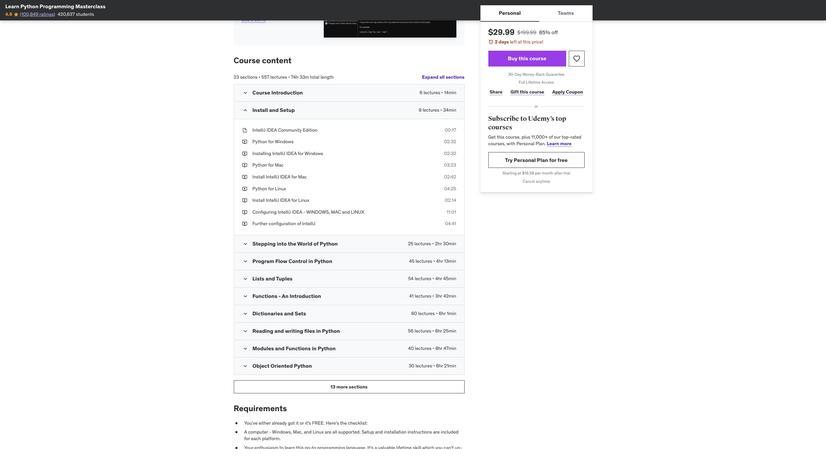 Task type: describe. For each thing, give the bounding box(es) containing it.
world
[[297, 241, 312, 247]]

for left free
[[549, 157, 556, 164]]

and right modules
[[275, 346, 285, 352]]

install and setup
[[252, 107, 295, 113]]

41
[[409, 294, 414, 299]]

lectures for lists and tuples
[[415, 276, 431, 282]]

xsmall image for further configuration of intellij
[[242, 221, 247, 228]]

to
[[520, 115, 527, 123]]

intellij for install intellij idea for linux
[[266, 198, 279, 204]]

learn more link
[[547, 141, 572, 147]]

mac,
[[293, 430, 303, 436]]

trial
[[564, 171, 570, 176]]

this for buy
[[519, 55, 528, 62]]

idea for linux
[[280, 198, 290, 204]]

see a demo link
[[242, 11, 266, 23]]

configuration
[[269, 221, 296, 227]]

small image for reading
[[242, 328, 249, 335]]

0 horizontal spatial linux
[[275, 186, 286, 192]]

install for install intellij idea for mac
[[252, 174, 265, 180]]

04:41
[[445, 221, 456, 227]]

- inside 'a computer - windows, mac, and linux are all supported. setup and installation instructions are included for each platform.'
[[269, 430, 271, 436]]

and left the writing
[[275, 328, 284, 335]]

starting at $16.58 per month after trial cancel anytime
[[503, 171, 570, 184]]

learn for learn python programming masterclass
[[5, 3, 19, 10]]

tab list containing personal
[[480, 5, 593, 22]]

course for course introduction
[[252, 89, 270, 96]]

1 horizontal spatial or
[[535, 104, 538, 109]]

installing intellij idea for windows
[[252, 151, 323, 157]]

and down the it's
[[304, 430, 312, 436]]

already
[[272, 421, 287, 427]]

install intellij idea for mac
[[252, 174, 307, 180]]

learn python programming masterclass
[[5, 3, 106, 10]]

intellij up python for windows on the top left of page
[[252, 127, 266, 133]]

personal button
[[480, 5, 539, 21]]

• for modules and functions in python
[[433, 346, 434, 352]]

sections for 13 more sections
[[349, 384, 368, 390]]

reading
[[252, 328, 273, 335]]

lectures for program flow control in python
[[416, 259, 432, 264]]

for up install intellij idea for mac
[[268, 162, 274, 168]]

13 more sections
[[331, 384, 368, 390]]

share
[[490, 89, 503, 95]]

1 vertical spatial in
[[316, 328, 321, 335]]

price!
[[532, 39, 543, 45]]

420,637 students
[[58, 11, 94, 17]]

intellij down configuring intellij idea - windows, mac and linux
[[302, 221, 315, 227]]

• for reading and writing files in python
[[432, 328, 434, 334]]

11:01
[[447, 209, 456, 215]]

4.6
[[5, 11, 12, 17]]

try personal plan for free
[[505, 157, 568, 164]]

days
[[499, 39, 509, 45]]

0 vertical spatial functions
[[252, 293, 277, 300]]

4hr for lists and tuples
[[435, 276, 442, 282]]

ratings)
[[39, 11, 55, 17]]

free
[[558, 157, 568, 164]]

lectures for functions - an introduction
[[415, 294, 431, 299]]

total
[[310, 74, 319, 80]]

xsmall image for installing intellij idea for windows
[[242, 151, 247, 157]]

42min
[[443, 294, 456, 299]]

0 horizontal spatial sections
[[240, 74, 258, 80]]

lists and tuples
[[252, 276, 293, 282]]

45
[[409, 259, 415, 264]]

install for install and setup
[[252, 107, 268, 113]]

oriented
[[271, 363, 293, 370]]

course for gift this course
[[529, 89, 544, 95]]

all inside expand all sections dropdown button
[[440, 74, 445, 80]]

it
[[296, 421, 299, 427]]

0 horizontal spatial setup
[[280, 107, 295, 113]]

tuples
[[276, 276, 293, 282]]

plus
[[522, 134, 530, 140]]

top-
[[562, 134, 571, 140]]

intellij for installing intellij idea for windows
[[272, 151, 285, 157]]

30
[[409, 363, 414, 369]]

back
[[536, 72, 545, 77]]

1 vertical spatial functions
[[286, 346, 311, 352]]

03:23
[[444, 162, 456, 168]]

• for lists and tuples
[[433, 276, 434, 282]]

small image for lists
[[242, 276, 249, 283]]

free.
[[312, 421, 325, 427]]

for up configuring intellij idea - windows, mac and linux
[[291, 198, 297, 204]]

configuring
[[252, 209, 277, 215]]

lectures for install and setup
[[423, 107, 439, 113]]

6hr for object oriented python
[[436, 363, 443, 369]]

modules and functions in python
[[252, 346, 336, 352]]

$199.99
[[517, 29, 537, 36]]

teams button
[[539, 5, 593, 21]]

• for functions - an introduction
[[433, 294, 434, 299]]

02:42
[[444, 174, 456, 180]]

1 vertical spatial windows
[[305, 151, 323, 157]]

idea for windows
[[286, 151, 297, 157]]

and down course introduction
[[269, 107, 279, 113]]

2 vertical spatial of
[[314, 241, 319, 247]]

left
[[510, 39, 517, 45]]

9
[[419, 107, 422, 113]]

00:17
[[445, 127, 456, 133]]

idea for windows,
[[292, 209, 302, 215]]

linux
[[351, 209, 364, 215]]

34min
[[443, 107, 456, 113]]

a
[[251, 16, 253, 22]]

masterclass
[[75, 3, 106, 10]]

an
[[282, 293, 289, 300]]

6 lectures • 14min
[[420, 90, 456, 96]]

dictionaries
[[252, 311, 283, 317]]

alarm image
[[488, 39, 494, 45]]

25
[[408, 241, 413, 247]]

and right mac
[[342, 209, 350, 215]]

xsmall image for intellij idea community edition
[[242, 127, 247, 134]]

content
[[262, 55, 292, 66]]

60 lectures • 6hr 1min
[[411, 311, 456, 317]]

45min
[[443, 276, 456, 282]]

1 horizontal spatial mac
[[298, 174, 307, 180]]

our
[[554, 134, 561, 140]]

45 lectures • 4hr 13min
[[409, 259, 456, 264]]

for down install intellij idea for mac
[[268, 186, 274, 192]]

• left 74h 33m
[[288, 74, 290, 80]]

per
[[535, 171, 541, 176]]

2 horizontal spatial -
[[303, 209, 305, 215]]

cancel
[[523, 179, 535, 184]]

lectures right "557"
[[270, 74, 287, 80]]

edition
[[303, 127, 317, 133]]

this down $199.99
[[523, 39, 531, 45]]

23 sections • 557 lectures • 74h 33m total length
[[234, 74, 334, 80]]

of inside get this course, plus 11,000+ of our top-rated courses, with personal plan.
[[549, 134, 553, 140]]

install intellij idea for linux
[[252, 198, 309, 204]]

for down edition
[[298, 151, 304, 157]]

control
[[289, 258, 307, 265]]

54
[[408, 276, 414, 282]]

lectures for stepping into the world of python
[[414, 241, 431, 247]]

02:32 for installing intellij idea for windows
[[444, 151, 456, 157]]

guarantee
[[546, 72, 565, 77]]

day
[[515, 72, 522, 77]]

• for course introduction
[[441, 90, 443, 96]]

0 vertical spatial the
[[288, 241, 296, 247]]

lectures for object oriented python
[[416, 363, 432, 369]]

plan.
[[536, 141, 546, 147]]

85%
[[539, 29, 550, 36]]

13
[[331, 384, 335, 390]]

• left "557"
[[259, 74, 260, 80]]

personal inside get this course, plus 11,000+ of our top-rated courses, with personal plan.
[[517, 141, 535, 147]]

(100,849 ratings)
[[20, 11, 55, 17]]

11,000+
[[531, 134, 548, 140]]

python for windows
[[252, 139, 294, 145]]

1 vertical spatial introduction
[[290, 293, 321, 300]]

top
[[556, 115, 566, 123]]

get this course, plus 11,000+ of our top-rated courses, with personal plan.
[[488, 134, 581, 147]]

functions - an introduction
[[252, 293, 321, 300]]

xsmall image for install intellij idea for mac
[[242, 174, 247, 181]]

lifetime
[[526, 80, 541, 85]]

program
[[252, 258, 274, 265]]

further
[[252, 221, 268, 227]]

56
[[408, 328, 414, 334]]



Task type: locate. For each thing, give the bounding box(es) containing it.
try personal plan for free link
[[488, 153, 585, 168]]

• for object oriented python
[[433, 363, 435, 369]]

windows down edition
[[305, 151, 323, 157]]

• for stepping into the world of python
[[432, 241, 434, 247]]

1 vertical spatial or
[[300, 421, 304, 427]]

xsmall image for python for mac
[[242, 162, 247, 169]]

introduction up sets at the left bottom
[[290, 293, 321, 300]]

course for course content
[[234, 55, 260, 66]]

1 vertical spatial at
[[518, 171, 521, 176]]

$29.99 $199.99 85% off
[[488, 27, 558, 37]]

• left 8hr
[[433, 346, 434, 352]]

60
[[411, 311, 417, 317]]

subscribe to udemy's top courses
[[488, 115, 566, 131]]

small image left 'dictionaries'
[[242, 311, 249, 318]]

lectures for modules and functions in python
[[415, 346, 432, 352]]

0 vertical spatial 4hr
[[436, 259, 443, 264]]

off
[[552, 29, 558, 36]]

lectures right the 9
[[423, 107, 439, 113]]

3 install from the top
[[252, 198, 265, 204]]

1 02:32 from the top
[[444, 139, 456, 145]]

sections right 13
[[349, 384, 368, 390]]

get
[[488, 134, 496, 140]]

- left windows, in the top left of the page
[[303, 209, 305, 215]]

1 are from the left
[[325, 430, 331, 436]]

intellij for configuring intellij idea - windows, mac and linux
[[278, 209, 291, 215]]

2hr
[[435, 241, 442, 247]]

1 vertical spatial 02:32
[[444, 151, 456, 157]]

41 lectures • 3hr 42min
[[409, 294, 456, 299]]

instructions
[[408, 430, 432, 436]]

xsmall image
[[242, 127, 247, 134], [242, 139, 247, 145], [242, 151, 247, 157], [242, 174, 247, 181], [242, 186, 247, 192], [242, 221, 247, 228], [234, 430, 239, 436]]

0 vertical spatial all
[[440, 74, 445, 80]]

6hr left 25min
[[435, 328, 442, 334]]

0 vertical spatial install
[[252, 107, 268, 113]]

idea down python for linux
[[280, 198, 290, 204]]

intellij for install intellij idea for mac
[[266, 174, 279, 180]]

1 horizontal spatial of
[[314, 241, 319, 247]]

small image left object
[[242, 363, 249, 370]]

apply coupon button
[[551, 85, 585, 99]]

and left sets at the left bottom
[[284, 311, 294, 317]]

for up installing
[[268, 139, 274, 145]]

• for install and setup
[[440, 107, 442, 113]]

0 horizontal spatial of
[[297, 221, 301, 227]]

stepping
[[252, 241, 276, 247]]

students
[[76, 11, 94, 17]]

0 horizontal spatial learn
[[5, 3, 19, 10]]

1 vertical spatial all
[[333, 430, 337, 436]]

learn more
[[547, 141, 572, 147]]

introduction down the 23 sections • 557 lectures • 74h 33m total length
[[271, 89, 303, 96]]

for
[[268, 139, 274, 145], [298, 151, 304, 157], [549, 157, 556, 164], [268, 162, 274, 168], [291, 174, 297, 180], [268, 186, 274, 192], [291, 198, 297, 204], [244, 436, 250, 442]]

course content
[[234, 55, 292, 66]]

for inside 'a computer - windows, mac, and linux are all supported. setup and installation instructions are included for each platform.'
[[244, 436, 250, 442]]

the up supported.
[[340, 421, 347, 427]]

lectures right "56"
[[415, 328, 431, 334]]

1 vertical spatial personal
[[517, 141, 535, 147]]

sections for expand all sections
[[446, 74, 465, 80]]

the
[[288, 241, 296, 247], [340, 421, 347, 427]]

demo
[[254, 16, 266, 22]]

at inside starting at $16.58 per month after trial cancel anytime
[[518, 171, 521, 176]]

of right world
[[314, 241, 319, 247]]

1 vertical spatial linux
[[298, 198, 309, 204]]

course for buy this course
[[529, 55, 546, 62]]

25min
[[443, 328, 456, 334]]

of left the our
[[549, 134, 553, 140]]

• for program flow control in python
[[433, 259, 435, 264]]

in right control
[[308, 258, 313, 265]]

idea down python for windows on the top left of page
[[286, 151, 297, 157]]

setup down the checklist: at the bottom left of page
[[362, 430, 374, 436]]

0 vertical spatial course
[[234, 55, 260, 66]]

reading and writing files in python
[[252, 328, 340, 335]]

6hr for dictionaries and sets
[[439, 311, 446, 317]]

this inside get this course, plus 11,000+ of our top-rated courses, with personal plan.
[[497, 134, 504, 140]]

install down python for mac
[[252, 174, 265, 180]]

idea up python for linux
[[280, 174, 290, 180]]

small image for modules
[[242, 346, 249, 353]]

personal up $29.99
[[499, 10, 521, 16]]

1 vertical spatial course
[[252, 89, 270, 96]]

teams
[[558, 10, 574, 16]]

2 vertical spatial -
[[269, 430, 271, 436]]

1 vertical spatial the
[[340, 421, 347, 427]]

setup
[[280, 107, 295, 113], [362, 430, 374, 436]]

1 horizontal spatial linux
[[298, 198, 309, 204]]

install down course introduction
[[252, 107, 268, 113]]

• left the 21min
[[433, 363, 435, 369]]

1 horizontal spatial all
[[440, 74, 445, 80]]

1 vertical spatial 4hr
[[435, 276, 442, 282]]

2 vertical spatial linux
[[313, 430, 324, 436]]

more right 13
[[336, 384, 348, 390]]

try
[[505, 157, 513, 164]]

1 vertical spatial of
[[297, 221, 301, 227]]

1 vertical spatial course
[[529, 89, 544, 95]]

0 horizontal spatial the
[[288, 241, 296, 247]]

2 small image from the top
[[242, 311, 249, 318]]

0 horizontal spatial are
[[325, 430, 331, 436]]

0 vertical spatial 02:32
[[444, 139, 456, 145]]

0 horizontal spatial -
[[269, 430, 271, 436]]

xsmall image for install intellij idea for linux
[[242, 198, 247, 204]]

in down files
[[312, 346, 317, 352]]

1 small image from the top
[[242, 90, 249, 96]]

lectures for reading and writing files in python
[[415, 328, 431, 334]]

or up udemy's
[[535, 104, 538, 109]]

lectures for course introduction
[[424, 90, 440, 96]]

• left 14min
[[441, 90, 443, 96]]

1 vertical spatial learn
[[547, 141, 559, 147]]

supported.
[[338, 430, 361, 436]]

1 vertical spatial -
[[279, 293, 281, 300]]

course down "557"
[[252, 89, 270, 96]]

intellij up python for linux
[[266, 174, 279, 180]]

python for linux
[[252, 186, 286, 192]]

xsmall image for configuring intellij idea - windows, mac and linux
[[242, 209, 247, 216]]

8hr
[[435, 346, 442, 352]]

0 vertical spatial at
[[518, 39, 522, 45]]

1 vertical spatial more
[[336, 384, 348, 390]]

this right the buy
[[519, 55, 528, 62]]

lectures right 6
[[424, 90, 440, 96]]

course inside button
[[529, 55, 546, 62]]

40
[[408, 346, 414, 352]]

sections inside button
[[349, 384, 368, 390]]

6hr left the 21min
[[436, 363, 443, 369]]

4hr for program flow control in python
[[436, 259, 443, 264]]

all inside 'a computer - windows, mac, and linux are all supported. setup and installation instructions are included for each platform.'
[[333, 430, 337, 436]]

13 more sections button
[[234, 381, 465, 394]]

2 small image from the top
[[242, 107, 249, 114]]

wishlist image
[[573, 55, 581, 63]]

small image for install
[[242, 107, 249, 114]]

courses,
[[488, 141, 506, 147]]

xsmall image
[[242, 162, 247, 169], [242, 198, 247, 204], [242, 209, 247, 216], [234, 421, 239, 427], [234, 445, 239, 450]]

xsmall image for python for linux
[[242, 186, 247, 192]]

6hr left 1min
[[439, 311, 446, 317]]

4hr left 13min
[[436, 259, 443, 264]]

sections up 14min
[[446, 74, 465, 80]]

small image for program
[[242, 259, 249, 265]]

small image
[[242, 259, 249, 265], [242, 311, 249, 318], [242, 328, 249, 335], [242, 363, 249, 370]]

small image
[[242, 90, 249, 96], [242, 107, 249, 114], [242, 241, 249, 248], [242, 276, 249, 283], [242, 294, 249, 300], [242, 346, 249, 353]]

2 02:32 from the top
[[444, 151, 456, 157]]

0 vertical spatial course
[[529, 55, 546, 62]]

2 vertical spatial 6hr
[[436, 363, 443, 369]]

intellij
[[252, 127, 266, 133], [272, 151, 285, 157], [266, 174, 279, 180], [266, 198, 279, 204], [278, 209, 291, 215], [302, 221, 315, 227]]

courses
[[488, 123, 512, 131]]

21min
[[444, 363, 456, 369]]

gift this course
[[511, 89, 544, 95]]

lectures right 54
[[415, 276, 431, 282]]

object
[[252, 363, 269, 370]]

2 horizontal spatial of
[[549, 134, 553, 140]]

3 small image from the top
[[242, 241, 249, 248]]

0 horizontal spatial functions
[[252, 293, 277, 300]]

and
[[269, 107, 279, 113], [342, 209, 350, 215], [266, 276, 275, 282], [284, 311, 294, 317], [275, 328, 284, 335], [275, 346, 285, 352], [304, 430, 312, 436], [375, 430, 383, 436]]

1 horizontal spatial functions
[[286, 346, 311, 352]]

personal up the '$16.58'
[[514, 157, 536, 164]]

0 vertical spatial windows
[[275, 139, 294, 145]]

stepping into the world of python
[[252, 241, 338, 247]]

in right files
[[316, 328, 321, 335]]

python for mac
[[252, 162, 284, 168]]

more inside button
[[336, 384, 348, 390]]

• for dictionaries and sets
[[436, 311, 438, 317]]

flow
[[275, 258, 287, 265]]

1 horizontal spatial sections
[[349, 384, 368, 390]]

2 horizontal spatial sections
[[446, 74, 465, 80]]

at left the '$16.58'
[[518, 171, 521, 176]]

small image for object
[[242, 363, 249, 370]]

1 horizontal spatial -
[[279, 293, 281, 300]]

small image left program
[[242, 259, 249, 265]]

6 small image from the top
[[242, 346, 249, 353]]

this for gift
[[520, 89, 528, 95]]

linux up the install intellij idea for linux
[[275, 186, 286, 192]]

for down installing intellij idea for windows
[[291, 174, 297, 180]]

lectures right 40
[[415, 346, 432, 352]]

of down configuring intellij idea - windows, mac and linux
[[297, 221, 301, 227]]

1 horizontal spatial windows
[[305, 151, 323, 157]]

windows down the intellij idea community edition
[[275, 139, 294, 145]]

idea up python for windows on the top left of page
[[267, 127, 277, 133]]

• left 25min
[[432, 328, 434, 334]]

1 horizontal spatial setup
[[362, 430, 374, 436]]

length
[[321, 74, 334, 80]]

and right lists
[[266, 276, 275, 282]]

idea up further configuration of intellij
[[292, 209, 302, 215]]

the right into
[[288, 241, 296, 247]]

linux down free.
[[313, 430, 324, 436]]

lectures right 30
[[416, 363, 432, 369]]

for down 'a'
[[244, 436, 250, 442]]

small image for functions
[[242, 294, 249, 300]]

2 horizontal spatial linux
[[313, 430, 324, 436]]

personal down plus
[[517, 141, 535, 147]]

0 horizontal spatial or
[[300, 421, 304, 427]]

are
[[325, 430, 331, 436], [433, 430, 440, 436]]

personal inside "button"
[[499, 10, 521, 16]]

0 vertical spatial or
[[535, 104, 538, 109]]

writing
[[285, 328, 303, 335]]

0 vertical spatial of
[[549, 134, 553, 140]]

intellij idea community edition
[[252, 127, 317, 133]]

1 horizontal spatial learn
[[547, 141, 559, 147]]

• left 3hr
[[433, 294, 434, 299]]

in for functions
[[312, 346, 317, 352]]

1 install from the top
[[252, 107, 268, 113]]

mac
[[275, 162, 284, 168], [298, 174, 307, 180]]

buy
[[508, 55, 518, 62]]

1 small image from the top
[[242, 259, 249, 265]]

mac down installing intellij idea for windows
[[298, 174, 307, 180]]

course introduction
[[252, 89, 303, 96]]

are down here's
[[325, 430, 331, 436]]

0 horizontal spatial windows
[[275, 139, 294, 145]]

more for learn
[[560, 141, 572, 147]]

in for control
[[308, 258, 313, 265]]

0 vertical spatial learn
[[5, 3, 19, 10]]

5 small image from the top
[[242, 294, 249, 300]]

0 horizontal spatial all
[[333, 430, 337, 436]]

1 horizontal spatial are
[[433, 430, 440, 436]]

0 vertical spatial 6hr
[[439, 311, 446, 317]]

02:14
[[445, 198, 456, 204]]

0 vertical spatial more
[[560, 141, 572, 147]]

lectures for dictionaries and sets
[[418, 311, 435, 317]]

2 course from the top
[[529, 89, 544, 95]]

0 vertical spatial setup
[[280, 107, 295, 113]]

02:32 for python for windows
[[444, 139, 456, 145]]

• left 1min
[[436, 311, 438, 317]]

see a demo
[[242, 16, 266, 22]]

subscribe
[[488, 115, 519, 123]]

- up platform.
[[269, 430, 271, 436]]

each
[[251, 436, 261, 442]]

expand all sections button
[[422, 71, 465, 84]]

gift
[[511, 89, 519, 95]]

0 vertical spatial introduction
[[271, 89, 303, 96]]

02:32 down 00:17
[[444, 139, 456, 145]]

got
[[288, 421, 295, 427]]

1 course from the top
[[529, 55, 546, 62]]

lectures right 41 on the bottom
[[415, 294, 431, 299]]

mac up install intellij idea for mac
[[275, 162, 284, 168]]

2 are from the left
[[433, 430, 440, 436]]

setup down course introduction
[[280, 107, 295, 113]]

idea for mac
[[280, 174, 290, 180]]

or
[[535, 104, 538, 109], [300, 421, 304, 427]]

setup inside 'a computer - windows, mac, and linux are all supported. setup and installation instructions are included for each platform.'
[[362, 430, 374, 436]]

all down here's
[[333, 430, 337, 436]]

windows,
[[306, 209, 330, 215]]

1 horizontal spatial the
[[340, 421, 347, 427]]

0 vertical spatial mac
[[275, 162, 284, 168]]

1 horizontal spatial more
[[560, 141, 572, 147]]

course up back
[[529, 55, 546, 62]]

0 horizontal spatial mac
[[275, 162, 284, 168]]

lectures right 60
[[418, 311, 435, 317]]

0 vertical spatial -
[[303, 209, 305, 215]]

and left installation
[[375, 430, 383, 436]]

checklist:
[[348, 421, 368, 427]]

lectures right 45 at the bottom of the page
[[416, 259, 432, 264]]

(100,849
[[20, 11, 38, 17]]

all
[[440, 74, 445, 80], [333, 430, 337, 436]]

2 days left at this price!
[[495, 39, 543, 45]]

1 vertical spatial mac
[[298, 174, 307, 180]]

small image for dictionaries
[[242, 311, 249, 318]]

sections right 23
[[240, 74, 258, 80]]

2 vertical spatial in
[[312, 346, 317, 352]]

2 vertical spatial install
[[252, 198, 265, 204]]

here's
[[326, 421, 339, 427]]

6hr for reading and writing files in python
[[435, 328, 442, 334]]

- left an
[[279, 293, 281, 300]]

or right it
[[300, 421, 304, 427]]

money-
[[523, 72, 536, 77]]

4 small image from the top
[[242, 363, 249, 370]]

course down lifetime
[[529, 89, 544, 95]]

install up 'configuring'
[[252, 198, 265, 204]]

small image for course
[[242, 90, 249, 96]]

9 lectures • 34min
[[419, 107, 456, 113]]

sections inside dropdown button
[[446, 74, 465, 80]]

1 vertical spatial 6hr
[[435, 328, 442, 334]]

more for 13
[[336, 384, 348, 390]]

3 small image from the top
[[242, 328, 249, 335]]

• left 34min
[[440, 107, 442, 113]]

small image for stepping
[[242, 241, 249, 248]]

at right the left
[[518, 39, 522, 45]]

2 vertical spatial personal
[[514, 157, 536, 164]]

1 vertical spatial install
[[252, 174, 265, 180]]

this for get
[[497, 134, 504, 140]]

learn for learn more
[[547, 141, 559, 147]]

small image left reading
[[242, 328, 249, 335]]

tab list
[[480, 5, 593, 22]]

intellij down python for linux
[[266, 198, 279, 204]]

• left 45min
[[433, 276, 434, 282]]

0 vertical spatial personal
[[499, 10, 521, 16]]

course up 23
[[234, 55, 260, 66]]

program flow control in python
[[252, 258, 332, 265]]

0 vertical spatial in
[[308, 258, 313, 265]]

linux inside 'a computer - windows, mac, and linux are all supported. setup and installation instructions are included for each platform.'
[[313, 430, 324, 436]]

modules
[[252, 346, 274, 352]]

install for install intellij idea for linux
[[252, 198, 265, 204]]

2
[[495, 39, 498, 45]]

files
[[304, 328, 315, 335]]

lectures right 25
[[414, 241, 431, 247]]

linux up configuring intellij idea - windows, mac and linux
[[298, 198, 309, 204]]

23
[[234, 74, 239, 80]]

1 vertical spatial setup
[[362, 430, 374, 436]]

xsmall image for python for windows
[[242, 139, 247, 145]]

4 small image from the top
[[242, 276, 249, 283]]

557
[[261, 74, 269, 80]]

02:32 up 03:23
[[444, 151, 456, 157]]

0 vertical spatial linux
[[275, 186, 286, 192]]

intellij down python for windows on the top left of page
[[272, 151, 285, 157]]

0 horizontal spatial more
[[336, 384, 348, 390]]

course
[[529, 55, 546, 62], [529, 89, 544, 95]]

• left 2hr
[[432, 241, 434, 247]]

are left the included
[[433, 430, 440, 436]]

2 install from the top
[[252, 174, 265, 180]]

this inside button
[[519, 55, 528, 62]]

introduction
[[271, 89, 303, 96], [290, 293, 321, 300]]

in
[[308, 258, 313, 265], [316, 328, 321, 335], [312, 346, 317, 352]]



Task type: vqa. For each thing, say whether or not it's contained in the screenshot.


